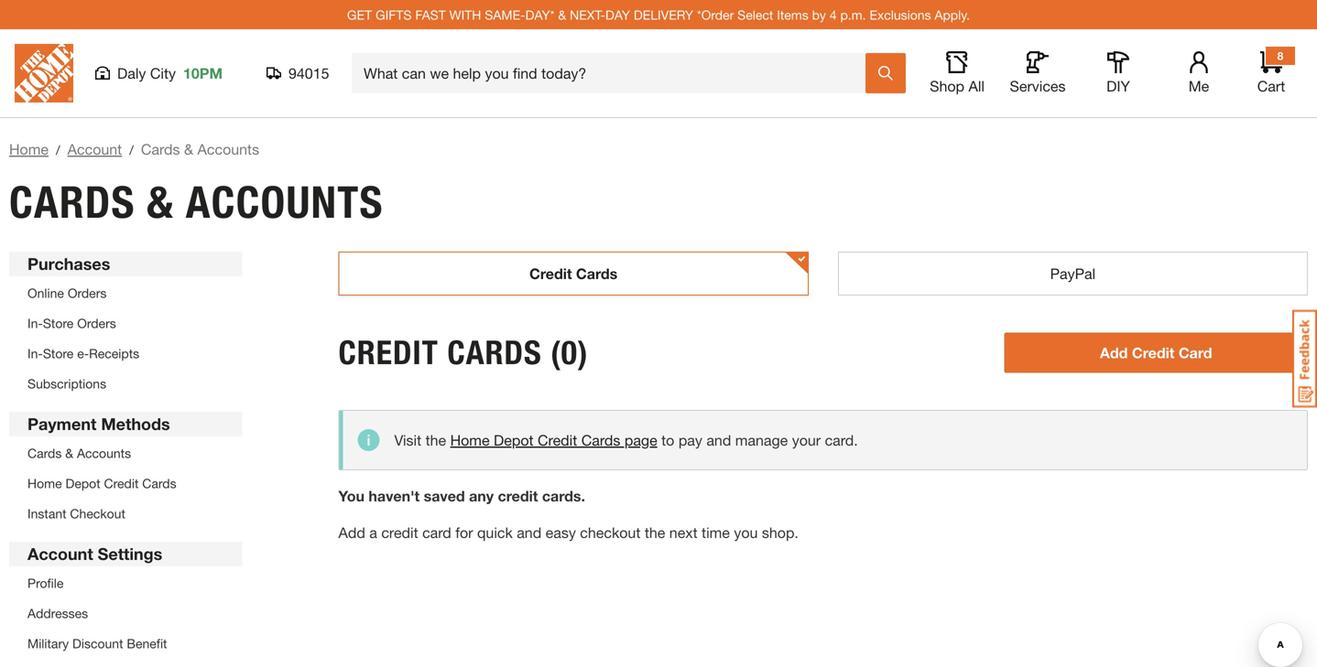 Task type: vqa. For each thing, say whether or not it's contained in the screenshot.
the left Orange
no



Task type: locate. For each thing, give the bounding box(es) containing it.
2 store from the top
[[43, 346, 74, 361]]

credit up the cards.
[[538, 432, 577, 449]]

the left next
[[645, 524, 665, 542]]

time
[[702, 524, 730, 542]]

home
[[9, 141, 49, 158], [450, 432, 490, 449], [27, 476, 62, 492]]

payment methods
[[27, 415, 170, 434]]

the home depot logo image
[[15, 44, 73, 103]]

credit right a in the left of the page
[[381, 524, 418, 542]]

with
[[450, 7, 481, 22]]

pay
[[679, 432, 703, 449]]

0 horizontal spatial add
[[339, 524, 365, 542]]

addresses
[[27, 606, 88, 622]]

addresses link
[[27, 606, 88, 622]]

*order
[[697, 7, 734, 22]]

credit inside alert
[[538, 432, 577, 449]]

credit up the checkout
[[104, 476, 139, 492]]

by
[[812, 7, 826, 22]]

depot up any
[[494, 432, 534, 449]]

credit up "visit" at the bottom of the page
[[339, 333, 439, 373]]

1 store from the top
[[43, 316, 74, 331]]

quick
[[477, 524, 513, 542]]

manage
[[735, 432, 788, 449]]

checkout
[[70, 507, 125, 522]]

shop all
[[930, 77, 985, 95]]

1 horizontal spatial credit
[[498, 488, 538, 505]]

94015
[[289, 65, 329, 82]]

account settings
[[27, 545, 162, 564]]

accounts down the payment methods
[[77, 446, 131, 461]]

home left account link
[[9, 141, 49, 158]]

account up profile
[[27, 545, 93, 564]]

cards.
[[542, 488, 585, 505]]

0 vertical spatial the
[[426, 432, 446, 449]]

cards down payment
[[27, 446, 62, 461]]

alert
[[339, 410, 1308, 471]]

0 horizontal spatial and
[[517, 524, 542, 542]]

1 horizontal spatial /
[[129, 142, 134, 158]]

account
[[67, 141, 122, 158], [27, 545, 93, 564]]

0 vertical spatial and
[[707, 432, 731, 449]]

store down the online orders "link"
[[43, 316, 74, 331]]

the
[[426, 432, 446, 449], [645, 524, 665, 542]]

credit left card
[[1132, 344, 1175, 362]]

add for add a credit card for quick and easy checkout the next time you shop.
[[339, 524, 365, 542]]

home depot credit cards page link
[[450, 430, 658, 452]]

any
[[469, 488, 494, 505]]

1 vertical spatial home
[[450, 432, 490, 449]]

home up you haven't saved any credit cards.
[[450, 432, 490, 449]]

orders up in-store e-receipts link
[[77, 316, 116, 331]]

in- up subscriptions
[[27, 346, 43, 361]]

2 in- from the top
[[27, 346, 43, 361]]

home for account
[[9, 141, 49, 158]]

cards up )
[[576, 265, 618, 283]]

1 horizontal spatial accounts
[[197, 141, 259, 158]]

account up cards
[[67, 141, 122, 158]]

credit cards
[[530, 265, 618, 283]]

/ right account link
[[129, 142, 134, 158]]

home inside alert
[[450, 432, 490, 449]]

/ right home link
[[56, 142, 60, 158]]

0 vertical spatial account
[[67, 141, 122, 158]]

/
[[56, 142, 60, 158], [129, 142, 134, 158]]

credit up (
[[530, 265, 572, 283]]

1 vertical spatial in-
[[27, 346, 43, 361]]

same-
[[485, 7, 526, 22]]

0 horizontal spatial credit
[[381, 524, 418, 542]]

1 horizontal spatial and
[[707, 432, 731, 449]]

subscriptions
[[27, 377, 106, 392]]

depot
[[494, 432, 534, 449], [65, 476, 100, 492]]

and left easy
[[517, 524, 542, 542]]

0 horizontal spatial the
[[426, 432, 446, 449]]

0 horizontal spatial accounts
[[77, 446, 131, 461]]

& down home / account / cards & accounts
[[147, 176, 174, 229]]

store
[[43, 316, 74, 331], [43, 346, 74, 361]]

1 / from the left
[[56, 142, 60, 158]]

0 vertical spatial depot
[[494, 432, 534, 449]]

the right "visit" at the bottom of the page
[[426, 432, 446, 449]]

to
[[662, 432, 675, 449]]

2 vertical spatial home
[[27, 476, 62, 492]]

haven't
[[369, 488, 420, 505]]

store left e-
[[43, 346, 74, 361]]

in-store orders link
[[27, 316, 116, 331]]

orders
[[68, 286, 107, 301], [77, 316, 116, 331]]

add left card
[[1100, 344, 1128, 362]]

1 vertical spatial and
[[517, 524, 542, 542]]

1 vertical spatial store
[[43, 346, 74, 361]]

accounts up the cards & accounts on the top left of the page
[[197, 141, 259, 158]]

delivery
[[634, 7, 693, 22]]

paypal
[[1050, 265, 1096, 283]]

1 in- from the top
[[27, 316, 43, 331]]

in-
[[27, 316, 43, 331], [27, 346, 43, 361]]

cart
[[1258, 77, 1286, 95]]

add for add credit card
[[1100, 344, 1128, 362]]

benefit
[[127, 637, 167, 652]]

0 vertical spatial home
[[9, 141, 49, 158]]

0 vertical spatial in-
[[27, 316, 43, 331]]

exclusions
[[870, 7, 931, 22]]

1 vertical spatial add
[[339, 524, 365, 542]]

add left a in the left of the page
[[339, 524, 365, 542]]

gifts
[[376, 7, 412, 22]]

next
[[670, 524, 698, 542]]

services
[[1010, 77, 1066, 95]]

in- for in-store orders
[[27, 316, 43, 331]]

add
[[1100, 344, 1128, 362], [339, 524, 365, 542]]

cards left page
[[581, 432, 621, 449]]

1 vertical spatial account
[[27, 545, 93, 564]]

instant
[[27, 507, 66, 522]]

and right pay
[[707, 432, 731, 449]]

p.m.
[[841, 7, 866, 22]]

home up instant on the left bottom
[[27, 476, 62, 492]]

cards & accounts
[[27, 446, 131, 461]]

orders up in-store orders link
[[68, 286, 107, 301]]

city
[[150, 65, 176, 82]]

1 horizontal spatial add
[[1100, 344, 1128, 362]]

your
[[792, 432, 821, 449]]

diy
[[1107, 77, 1130, 95]]

1 vertical spatial the
[[645, 524, 665, 542]]

in- for in-store e-receipts
[[27, 346, 43, 361]]

military discount benefit
[[27, 637, 167, 652]]

credit right any
[[498, 488, 538, 505]]

fast
[[415, 7, 446, 22]]

a
[[369, 524, 377, 542]]

0 vertical spatial add
[[1100, 344, 1128, 362]]

home for credit
[[27, 476, 62, 492]]

in- down online
[[27, 316, 43, 331]]

discount
[[72, 637, 123, 652]]

cards inside button
[[576, 265, 618, 283]]

0 vertical spatial store
[[43, 316, 74, 331]]

alert containing visit the
[[339, 410, 1308, 471]]

add a credit card for quick and easy checkout the next time you shop.
[[339, 524, 799, 542]]

0 vertical spatial credit
[[498, 488, 538, 505]]

1 vertical spatial credit
[[381, 524, 418, 542]]

cards down methods
[[142, 476, 176, 492]]

select
[[738, 7, 774, 22]]

easy
[[546, 524, 576, 542]]

1 vertical spatial depot
[[65, 476, 100, 492]]

store for e-
[[43, 346, 74, 361]]

methods
[[101, 415, 170, 434]]

&
[[558, 7, 566, 22], [184, 141, 193, 158], [147, 176, 174, 229], [65, 446, 73, 461]]

next-
[[570, 7, 606, 22]]

me
[[1189, 77, 1210, 95]]

& right day*
[[558, 7, 566, 22]]

you haven't saved any credit cards.
[[339, 488, 585, 505]]

depot down cards & accounts link
[[65, 476, 100, 492]]

credit
[[530, 265, 572, 283], [339, 333, 439, 373], [1132, 344, 1175, 362], [538, 432, 577, 449], [104, 476, 139, 492]]

cards
[[9, 176, 135, 229]]

1 vertical spatial orders
[[77, 316, 116, 331]]

0 horizontal spatial /
[[56, 142, 60, 158]]

cards
[[141, 141, 180, 158], [576, 265, 618, 283], [447, 333, 542, 373], [581, 432, 621, 449], [27, 446, 62, 461], [142, 476, 176, 492]]

accounts
[[186, 176, 383, 229]]



Task type: describe. For each thing, give the bounding box(es) containing it.
daly city 10pm
[[117, 65, 223, 82]]

instant checkout
[[27, 507, 125, 522]]

cards up the cards & accounts on the top left of the page
[[141, 141, 180, 158]]

0
[[561, 333, 578, 373]]

store for orders
[[43, 316, 74, 331]]

day
[[606, 7, 630, 22]]

visit
[[394, 432, 422, 449]]

me button
[[1170, 51, 1229, 95]]

add credit card
[[1100, 344, 1213, 362]]

What can we help you find today? search field
[[364, 54, 865, 93]]

)
[[578, 333, 589, 373]]

saved
[[424, 488, 465, 505]]

settings
[[98, 545, 162, 564]]

all
[[969, 77, 985, 95]]

day*
[[526, 7, 555, 22]]

e-
[[77, 346, 89, 361]]

2 / from the left
[[129, 142, 134, 158]]

0 vertical spatial accounts
[[197, 141, 259, 158]]

0 vertical spatial orders
[[68, 286, 107, 301]]

receipts
[[89, 346, 139, 361]]

& down payment
[[65, 446, 73, 461]]

credit cards button
[[339, 252, 809, 296]]

online
[[27, 286, 64, 301]]

subscriptions link
[[27, 377, 106, 392]]

8
[[1278, 49, 1284, 62]]

0 horizontal spatial depot
[[65, 476, 100, 492]]

in-store e-receipts link
[[27, 346, 139, 361]]

items
[[777, 7, 809, 22]]

for
[[456, 524, 473, 542]]

account link
[[67, 141, 122, 158]]

profile link
[[27, 576, 64, 591]]

shop all button
[[928, 51, 987, 95]]

4
[[830, 7, 837, 22]]

home depot credit cards
[[27, 476, 176, 492]]

94015 button
[[267, 64, 330, 82]]

page
[[625, 432, 658, 449]]

cards & accounts
[[9, 176, 383, 229]]

shop
[[930, 77, 965, 95]]

you
[[339, 488, 365, 505]]

home link
[[9, 141, 49, 158]]

credit cards ( 0 )
[[339, 333, 589, 373]]

cards left (
[[447, 333, 542, 373]]

in-store e-receipts
[[27, 346, 139, 361]]

home / account / cards & accounts
[[9, 141, 259, 158]]

profile
[[27, 576, 64, 591]]

apply.
[[935, 7, 970, 22]]

card
[[422, 524, 451, 542]]

military
[[27, 637, 69, 652]]

you
[[734, 524, 758, 542]]

services button
[[1009, 51, 1067, 95]]

home depot credit cards link
[[27, 476, 176, 492]]

& up the cards & accounts on the top left of the page
[[184, 141, 193, 158]]

card
[[1179, 344, 1213, 362]]

(
[[551, 333, 561, 373]]

instant checkout link
[[27, 507, 125, 522]]

1 horizontal spatial the
[[645, 524, 665, 542]]

shop.
[[762, 524, 799, 542]]

visit the home depot credit cards page to pay and manage your card.
[[394, 432, 858, 449]]

daly
[[117, 65, 146, 82]]

paypal button
[[838, 252, 1308, 296]]

online orders link
[[27, 286, 107, 301]]

payment
[[27, 415, 97, 434]]

checkout
[[580, 524, 641, 542]]

1 horizontal spatial depot
[[494, 432, 534, 449]]

military discount benefit link
[[27, 637, 167, 652]]

get
[[347, 7, 372, 22]]

online orders
[[27, 286, 107, 301]]

credit inside button
[[530, 265, 572, 283]]

1 vertical spatial accounts
[[77, 446, 131, 461]]

cart 8
[[1258, 49, 1286, 95]]

cards & accounts link
[[27, 446, 131, 461]]

in-store orders
[[27, 316, 116, 331]]

feedback link image
[[1293, 310, 1317, 409]]

card.
[[825, 432, 858, 449]]

10pm
[[183, 65, 223, 82]]



